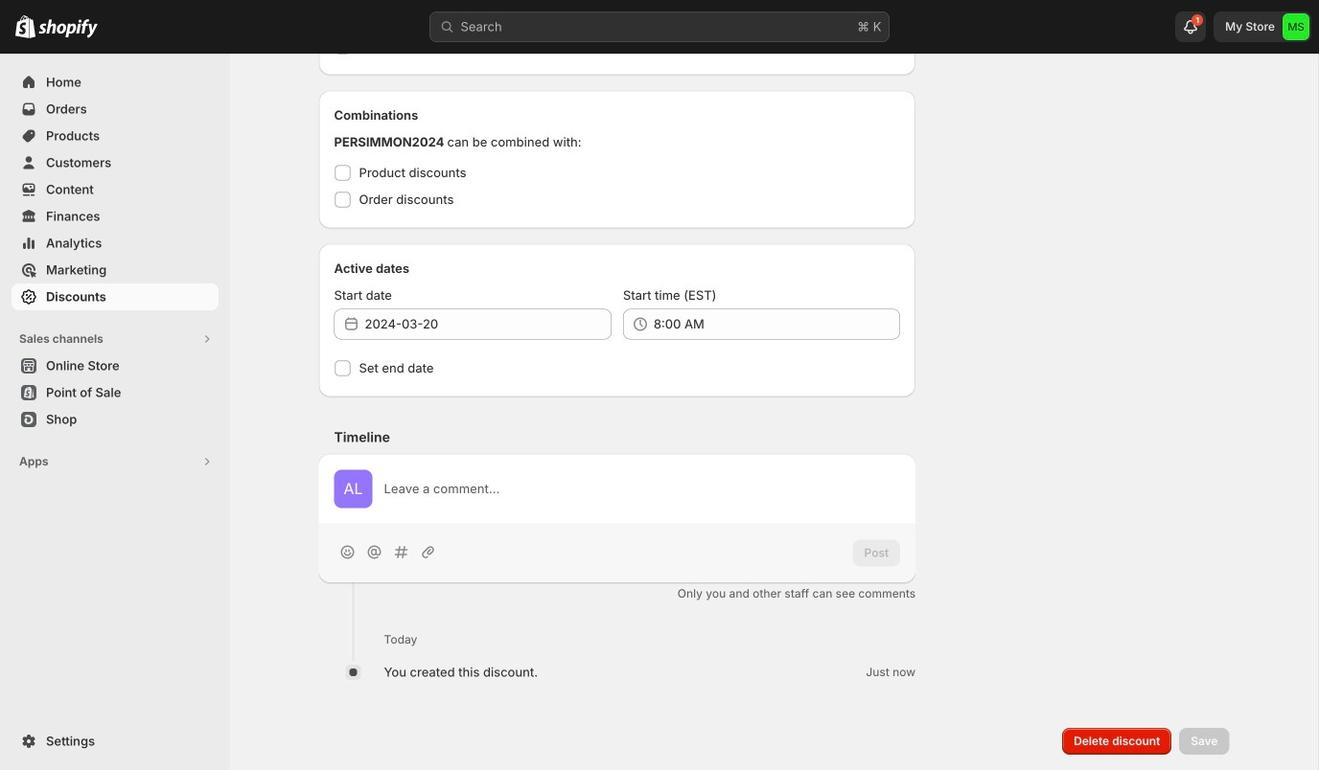 Task type: locate. For each thing, give the bounding box(es) containing it.
0 horizontal spatial shopify image
[[15, 15, 35, 38]]

YYYY-MM-DD text field
[[365, 309, 612, 340]]

1 horizontal spatial shopify image
[[38, 19, 98, 38]]

shopify image
[[15, 15, 35, 38], [38, 19, 98, 38]]

my store image
[[1283, 13, 1310, 40]]

Enter time text field
[[654, 309, 901, 340]]



Task type: describe. For each thing, give the bounding box(es) containing it.
avatar with initials a l image
[[334, 470, 373, 509]]

Leave a comment... text field
[[384, 480, 901, 499]]



